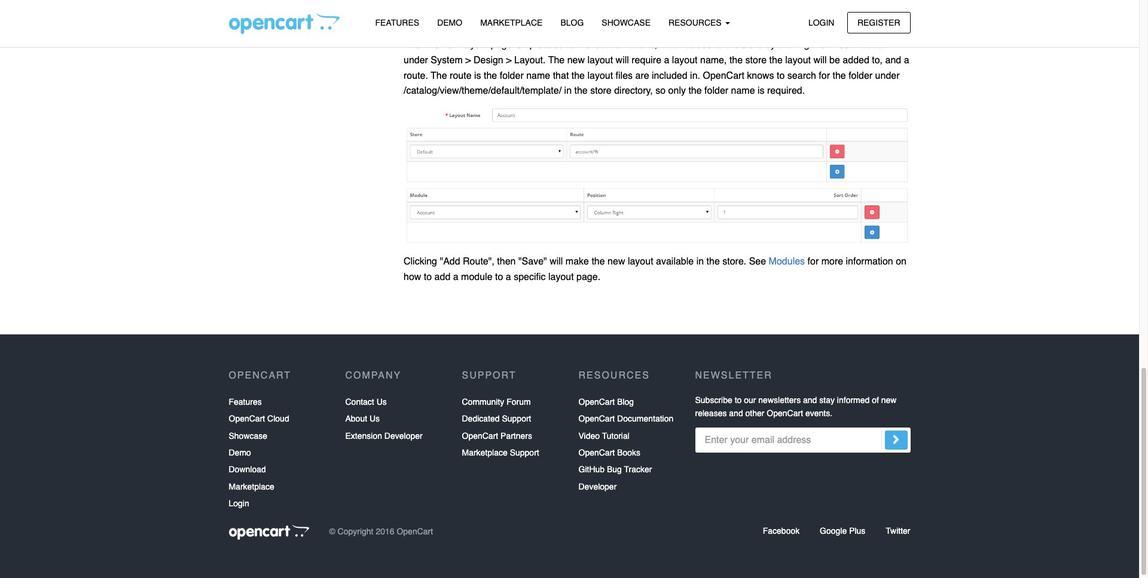 Task type: describe. For each thing, give the bounding box(es) containing it.
layout up design
[[463, 40, 488, 50]]

0 horizontal spatial showcase
[[229, 431, 267, 441]]

video tutorial
[[578, 431, 630, 441]]

for more information on how to add a module to a specific layout page.
[[404, 256, 906, 283]]

require
[[632, 55, 661, 66]]

0 vertical spatial the
[[548, 55, 565, 66]]

design
[[474, 55, 503, 66]]

1 vertical spatial and
[[803, 396, 817, 405]]

1 vertical spatial developer
[[578, 482, 617, 492]]

dedicated support
[[462, 414, 531, 424]]

0 horizontal spatial login link
[[229, 496, 249, 513]]

layout left 'files'
[[587, 70, 613, 81]]

modules link
[[769, 256, 808, 267]]

contact us
[[345, 398, 387, 407]]

facebook
[[763, 527, 800, 536]]

to,
[[872, 55, 883, 66]]

opencart image
[[229, 525, 309, 540]]

our
[[744, 396, 756, 405]]

layout down location
[[587, 55, 613, 66]]

specific
[[514, 272, 546, 283]]

opencart inside subscribe to our newsletters and stay informed of new releases and other opencart events.
[[767, 409, 803, 419]]

uploaded
[[524, 40, 564, 50]]

0 vertical spatial store
[[741, 40, 763, 50]]

route.
[[404, 70, 428, 81]]

register
[[857, 18, 900, 27]]

route",
[[463, 256, 494, 267]]

1 horizontal spatial folder
[[704, 86, 728, 96]]

1 horizontal spatial login link
[[798, 12, 845, 33]]

tracker
[[624, 465, 652, 475]]

0 horizontal spatial will
[[550, 256, 563, 267]]

2 > from the left
[[506, 55, 512, 66]]

design layout page image
[[404, 107, 910, 247]]

1 horizontal spatial added
[[843, 55, 869, 66]]

1 horizontal spatial name
[[731, 86, 755, 96]]

opencart documentation link
[[578, 411, 673, 428]]

0 horizontal spatial is
[[474, 70, 481, 81]]

community
[[462, 398, 504, 407]]

more
[[821, 256, 843, 267]]

a down "then" at left top
[[506, 272, 511, 283]]

features for opencart cloud
[[229, 398, 262, 407]]

us for contact us
[[376, 398, 387, 407]]

only
[[668, 86, 686, 96]]

about
[[345, 414, 367, 424]]

0 vertical spatial support
[[462, 370, 516, 381]]

the down in.
[[688, 86, 702, 96]]

a up included
[[664, 55, 669, 66]]

modules
[[769, 256, 805, 267]]

1 horizontal spatial will
[[616, 55, 629, 66]]

opencart cloud link
[[229, 411, 289, 428]]

opencart for opencart
[[229, 370, 291, 381]]

on
[[896, 256, 906, 267]]

the up name,
[[725, 40, 739, 50]]

new inside subscribe to our newsletters and stay informed of new releases and other opencart events.
[[881, 396, 897, 405]]

route
[[450, 70, 471, 81]]

button
[[861, 40, 888, 50]]

opencart partners link
[[462, 428, 532, 445]]

layout left the available
[[628, 256, 653, 267]]

github
[[578, 465, 605, 475]]

contact
[[345, 398, 374, 407]]

the left store.
[[706, 256, 720, 267]]

that
[[553, 70, 569, 81]]

resources link
[[660, 13, 739, 34]]

information
[[846, 256, 893, 267]]

make
[[566, 256, 589, 267]]

support for dedicated
[[502, 414, 531, 424]]

to down the blog link
[[566, 40, 574, 50]]

register link
[[847, 12, 910, 33]]

1 vertical spatial in
[[696, 256, 704, 267]]

clicking
[[778, 40, 809, 50]]

about us
[[345, 414, 380, 424]]

support for marketplace
[[510, 448, 539, 458]]

github bug tracker
[[578, 465, 652, 475]]

1 horizontal spatial marketplace link
[[471, 13, 552, 34]]

"add
[[440, 256, 460, 267]]

be
[[829, 55, 840, 66]]

newsletter
[[695, 370, 772, 381]]

download link
[[229, 462, 266, 479]]

1 vertical spatial demo link
[[229, 445, 251, 462]]

facebook link
[[763, 527, 800, 536]]

© copyright 2016 opencart
[[329, 528, 433, 537]]

after
[[404, 40, 424, 50]]

video tutorial link
[[578, 428, 630, 445]]

forum
[[507, 398, 531, 407]]

available
[[656, 256, 694, 267]]

opencart cloud
[[229, 414, 289, 424]]

then
[[497, 256, 516, 267]]

features link for opencart cloud
[[229, 394, 262, 411]]

to up name,
[[715, 40, 723, 50]]

in inside after the new layout page is uploaded to the location above, it can added to the store by clicking the "insert" button under system > design > layout. the new layout will require a layout name, the store the layout will be added to, and a route. the route is the folder name that the layout files are included in. opencart knows to search for the folder under /catalog/view/theme/default/template/ in the store directory, so only the folder name is required.
[[564, 86, 572, 96]]

clicking "add route", then "save" will make the new layout available in the store. see modules
[[404, 256, 808, 267]]

2 horizontal spatial will
[[813, 55, 827, 66]]

2 vertical spatial is
[[758, 86, 764, 96]]

to inside subscribe to our newsletters and stay informed of new releases and other opencart events.
[[735, 396, 742, 405]]

0 horizontal spatial under
[[404, 55, 428, 66]]

0 horizontal spatial resources
[[578, 370, 650, 381]]

knows
[[747, 70, 774, 81]]

opencart inside after the new layout page is uploaded to the location above, it can added to the store by clicking the "insert" button under system > design > layout. the new layout will require a layout name, the store the layout will be added to, and a route. the route is the folder name that the layout files are included in. opencart knows to search for the folder under /catalog/view/theme/default/template/ in the store directory, so only the folder name is required.
[[703, 70, 744, 81]]

layout down can
[[672, 55, 698, 66]]

are
[[635, 70, 649, 81]]

books
[[617, 448, 640, 458]]

features link for demo
[[366, 13, 428, 34]]

"save"
[[518, 256, 547, 267]]

tutorial
[[602, 431, 630, 441]]

partners
[[501, 431, 532, 441]]

1 > from the left
[[465, 55, 471, 66]]

0 vertical spatial added
[[685, 40, 712, 50]]

page
[[491, 40, 512, 50]]

newsletters
[[758, 396, 801, 405]]

Enter your email address text field
[[695, 428, 910, 453]]

dedicated
[[462, 414, 500, 424]]

opencart books
[[578, 448, 640, 458]]

in.
[[690, 70, 700, 81]]

and inside after the new layout page is uploaded to the location above, it can added to the store by clicking the "insert" button under system > design > layout. the new layout will require a layout name, the store the layout will be added to, and a route. the route is the folder name that the layout files are included in. opencart knows to search for the folder under /catalog/view/theme/default/template/ in the store directory, so only the folder name is required.
[[885, 55, 901, 66]]

for inside after the new layout page is uploaded to the location above, it can added to the store by clicking the "insert" button under system > design > layout. the new layout will require a layout name, the store the layout will be added to, and a route. the route is the folder name that the layout files are included in. opencart knows to search for the folder under /catalog/view/theme/default/template/ in the store directory, so only the folder name is required.
[[819, 70, 830, 81]]

marketplace support link
[[462, 445, 539, 462]]

"insert"
[[828, 40, 859, 50]]

the up page.
[[592, 256, 605, 267]]

module
[[461, 272, 492, 283]]

marketplace for marketplace support
[[462, 448, 507, 458]]

the left directory,
[[574, 86, 588, 96]]

of
[[872, 396, 879, 405]]

to up required.
[[777, 70, 785, 81]]

the right the that at the top of the page
[[571, 70, 585, 81]]

company
[[345, 370, 401, 381]]

files
[[616, 70, 633, 81]]

plus
[[849, 527, 865, 536]]



Task type: locate. For each thing, give the bounding box(es) containing it.
new up "system"
[[442, 40, 460, 50]]

features for demo
[[375, 18, 419, 28]]

system
[[431, 55, 463, 66]]

us right about
[[369, 414, 380, 424]]

1 horizontal spatial showcase
[[602, 18, 651, 28]]

login link up "insert"
[[798, 12, 845, 33]]

2 horizontal spatial and
[[885, 55, 901, 66]]

0 horizontal spatial and
[[729, 409, 743, 419]]

marketplace for left marketplace link
[[229, 482, 274, 492]]

1 vertical spatial is
[[474, 70, 481, 81]]

showcase
[[602, 18, 651, 28], [229, 431, 267, 441]]

> up the route
[[465, 55, 471, 66]]

1 vertical spatial showcase link
[[229, 428, 267, 445]]

2 horizontal spatial folder
[[849, 70, 872, 81]]

the down the blog link
[[577, 40, 590, 50]]

blog inside opencart blog link
[[617, 398, 634, 407]]

twitter
[[886, 527, 910, 536]]

marketplace down the opencart partners link
[[462, 448, 507, 458]]

added down "insert"
[[843, 55, 869, 66]]

opencart books link
[[578, 445, 640, 462]]

blog link
[[552, 13, 593, 34]]

other
[[745, 409, 764, 419]]

0 vertical spatial under
[[404, 55, 428, 66]]

showcase link up location
[[593, 13, 660, 34]]

documentation
[[617, 414, 673, 424]]

0 vertical spatial features
[[375, 18, 419, 28]]

and up "events."
[[803, 396, 817, 405]]

0 vertical spatial showcase
[[602, 18, 651, 28]]

marketplace inside marketplace support link
[[462, 448, 507, 458]]

1 vertical spatial marketplace link
[[229, 479, 274, 496]]

1 vertical spatial login
[[229, 499, 249, 509]]

folder down layout.
[[500, 70, 524, 81]]

2 vertical spatial and
[[729, 409, 743, 419]]

0 vertical spatial for
[[819, 70, 830, 81]]

0 vertical spatial in
[[564, 86, 572, 96]]

1 vertical spatial login link
[[229, 496, 249, 513]]

a right add
[[453, 272, 458, 283]]

subscribe
[[695, 396, 732, 405]]

the down be
[[833, 70, 846, 81]]

opencart documentation
[[578, 414, 673, 424]]

layout down make
[[548, 272, 574, 283]]

will left make
[[550, 256, 563, 267]]

cloud
[[267, 414, 289, 424]]

marketplace link down download
[[229, 479, 274, 496]]

extension developer link
[[345, 428, 423, 445]]

>
[[465, 55, 471, 66], [506, 55, 512, 66]]

0 vertical spatial login link
[[798, 12, 845, 33]]

1 vertical spatial us
[[369, 414, 380, 424]]

opencart right "2016"
[[397, 528, 433, 537]]

added up name,
[[685, 40, 712, 50]]

support
[[462, 370, 516, 381], [502, 414, 531, 424], [510, 448, 539, 458]]

new right make
[[608, 256, 625, 267]]

developer link
[[578, 479, 617, 496]]

store left directory,
[[590, 86, 612, 96]]

> down page
[[506, 55, 512, 66]]

and
[[885, 55, 901, 66], [803, 396, 817, 405], [729, 409, 743, 419]]

us for about us
[[369, 414, 380, 424]]

login down download link
[[229, 499, 249, 509]]

is up /catalog/view/theme/default/template/
[[474, 70, 481, 81]]

opencart inside "link"
[[578, 414, 615, 424]]

demo link up download
[[229, 445, 251, 462]]

is
[[515, 40, 522, 50], [474, 70, 481, 81], [758, 86, 764, 96]]

for down be
[[819, 70, 830, 81]]

1 horizontal spatial and
[[803, 396, 817, 405]]

1 horizontal spatial resources
[[668, 18, 724, 28]]

1 vertical spatial demo
[[229, 448, 251, 458]]

new right of
[[881, 396, 897, 405]]

opencart - open source shopping cart solution image
[[229, 13, 339, 34]]

angle right image
[[892, 433, 900, 447]]

0 vertical spatial us
[[376, 398, 387, 407]]

0 horizontal spatial demo
[[229, 448, 251, 458]]

0 vertical spatial demo
[[437, 18, 462, 28]]

login link down download link
[[229, 496, 249, 513]]

and right to, on the right top of page
[[885, 55, 901, 66]]

1 horizontal spatial under
[[875, 70, 900, 81]]

0 horizontal spatial showcase link
[[229, 428, 267, 445]]

opencart for opencart blog
[[578, 398, 615, 407]]

contact us link
[[345, 394, 387, 411]]

2 vertical spatial marketplace
[[229, 482, 274, 492]]

0 horizontal spatial in
[[564, 86, 572, 96]]

see
[[749, 256, 766, 267]]

to left add
[[424, 272, 432, 283]]

folder down to, on the right top of page
[[849, 70, 872, 81]]

events.
[[805, 409, 832, 419]]

0 horizontal spatial marketplace link
[[229, 479, 274, 496]]

opencart down 'newsletters'
[[767, 409, 803, 419]]

1 horizontal spatial is
[[515, 40, 522, 50]]

store
[[741, 40, 763, 50], [745, 55, 767, 66], [590, 86, 612, 96]]

the down design
[[484, 70, 497, 81]]

community forum
[[462, 398, 531, 407]]

opencart up github
[[578, 448, 615, 458]]

1 horizontal spatial features link
[[366, 13, 428, 34]]

the left "insert"
[[812, 40, 825, 50]]

login up "insert"
[[808, 18, 834, 27]]

2 vertical spatial support
[[510, 448, 539, 458]]

the
[[548, 55, 565, 66], [431, 70, 447, 81]]

1 horizontal spatial developer
[[578, 482, 617, 492]]

layout inside "for more information on how to add a module to a specific layout page."
[[548, 272, 574, 283]]

about us link
[[345, 411, 380, 428]]

us inside about us link
[[369, 414, 380, 424]]

0 horizontal spatial blog
[[560, 18, 584, 28]]

features link
[[366, 13, 428, 34], [229, 394, 262, 411]]

extension
[[345, 431, 382, 441]]

informed
[[837, 396, 870, 405]]

marketplace support
[[462, 448, 539, 458]]

1 horizontal spatial in
[[696, 256, 704, 267]]

folder down name,
[[704, 86, 728, 96]]

0 vertical spatial marketplace link
[[471, 13, 552, 34]]

clicking
[[404, 256, 437, 267]]

support up partners
[[502, 414, 531, 424]]

showcase link down the opencart cloud
[[229, 428, 267, 445]]

layout
[[463, 40, 488, 50], [587, 55, 613, 66], [672, 55, 698, 66], [785, 55, 811, 66], [587, 70, 613, 81], [628, 256, 653, 267], [548, 272, 574, 283]]

2 horizontal spatial is
[[758, 86, 764, 96]]

1 horizontal spatial login
[[808, 18, 834, 27]]

us right contact
[[376, 398, 387, 407]]

demo up "system"
[[437, 18, 462, 28]]

above,
[[629, 40, 657, 50]]

demo for demo link to the bottom
[[229, 448, 251, 458]]

0 horizontal spatial the
[[431, 70, 447, 81]]

features up after
[[375, 18, 419, 28]]

for
[[819, 70, 830, 81], [808, 256, 819, 267]]

0 vertical spatial name
[[526, 70, 550, 81]]

location
[[593, 40, 626, 50]]

0 vertical spatial blog
[[560, 18, 584, 28]]

1 horizontal spatial the
[[548, 55, 565, 66]]

0 vertical spatial features link
[[366, 13, 428, 34]]

the right name,
[[729, 55, 743, 66]]

0 vertical spatial marketplace
[[480, 18, 543, 28]]

us
[[376, 398, 387, 407], [369, 414, 380, 424]]

to
[[566, 40, 574, 50], [715, 40, 723, 50], [777, 70, 785, 81], [424, 272, 432, 283], [495, 272, 503, 283], [735, 396, 742, 405]]

copyright
[[338, 528, 373, 537]]

stay
[[819, 396, 835, 405]]

0 horizontal spatial features
[[229, 398, 262, 407]]

opencart down dedicated
[[462, 431, 498, 441]]

subscribe to our newsletters and stay informed of new releases and other opencart events.
[[695, 396, 897, 419]]

0 horizontal spatial >
[[465, 55, 471, 66]]

demo for demo link to the top
[[437, 18, 462, 28]]

1 horizontal spatial blog
[[617, 398, 634, 407]]

name
[[526, 70, 550, 81], [731, 86, 755, 96]]

0 vertical spatial is
[[515, 40, 522, 50]]

1 vertical spatial showcase
[[229, 431, 267, 441]]

opencart down name,
[[703, 70, 744, 81]]

1 horizontal spatial >
[[506, 55, 512, 66]]

can
[[667, 40, 683, 50]]

the right after
[[426, 40, 440, 50]]

developer right extension at the bottom of the page
[[384, 431, 423, 441]]

1 vertical spatial the
[[431, 70, 447, 81]]

1 vertical spatial resources
[[578, 370, 650, 381]]

opencart up the 'video tutorial'
[[578, 414, 615, 424]]

1 vertical spatial store
[[745, 55, 767, 66]]

opencart up the opencart cloud
[[229, 370, 291, 381]]

will left be
[[813, 55, 827, 66]]

name down knows
[[731, 86, 755, 96]]

resources up opencart blog
[[578, 370, 650, 381]]

opencart for opencart cloud
[[229, 414, 265, 424]]

1 horizontal spatial features
[[375, 18, 419, 28]]

the down "system"
[[431, 70, 447, 81]]

in
[[564, 86, 572, 96], [696, 256, 704, 267]]

1 vertical spatial features
[[229, 398, 262, 407]]

2016
[[376, 528, 394, 537]]

will up 'files'
[[616, 55, 629, 66]]

google plus link
[[820, 527, 865, 536]]

1 vertical spatial support
[[502, 414, 531, 424]]

showcase link
[[593, 13, 660, 34], [229, 428, 267, 445]]

features up the opencart cloud
[[229, 398, 262, 407]]

for left more
[[808, 256, 819, 267]]

marketplace link
[[471, 13, 552, 34], [229, 479, 274, 496]]

developer down github
[[578, 482, 617, 492]]

layout.
[[514, 55, 546, 66]]

marketplace inside marketplace link
[[480, 18, 543, 28]]

1 vertical spatial blog
[[617, 398, 634, 407]]

2 vertical spatial store
[[590, 86, 612, 96]]

resources up can
[[668, 18, 724, 28]]

dedicated support link
[[462, 411, 531, 428]]

under up route.
[[404, 55, 428, 66]]

google plus
[[820, 527, 865, 536]]

search
[[787, 70, 816, 81]]

opencart for opencart documentation
[[578, 414, 615, 424]]

google
[[820, 527, 847, 536]]

blog up opencart documentation
[[617, 398, 634, 407]]

video
[[578, 431, 600, 441]]

opencart for opencart partners
[[462, 431, 498, 441]]

features link up the opencart cloud
[[229, 394, 262, 411]]

1 vertical spatial added
[[843, 55, 869, 66]]

0 horizontal spatial name
[[526, 70, 550, 81]]

0 vertical spatial login
[[808, 18, 834, 27]]

opencart blog link
[[578, 394, 634, 411]]

opencart for opencart books
[[578, 448, 615, 458]]

opencart left cloud
[[229, 414, 265, 424]]

0 vertical spatial showcase link
[[593, 13, 660, 34]]

0 vertical spatial developer
[[384, 431, 423, 441]]

0 vertical spatial resources
[[668, 18, 724, 28]]

it
[[660, 40, 665, 50]]

1 horizontal spatial showcase link
[[593, 13, 660, 34]]

required.
[[767, 86, 805, 96]]

support down partners
[[510, 448, 539, 458]]

marketplace down download link
[[229, 482, 274, 492]]

0 horizontal spatial developer
[[384, 431, 423, 441]]

1 vertical spatial for
[[808, 256, 819, 267]]

0 vertical spatial demo link
[[428, 13, 471, 34]]

marketplace for right marketplace link
[[480, 18, 543, 28]]

a right to, on the right top of page
[[904, 55, 909, 66]]

0 horizontal spatial added
[[685, 40, 712, 50]]

download
[[229, 465, 266, 475]]

layout up search
[[785, 55, 811, 66]]

store up knows
[[745, 55, 767, 66]]

developer
[[384, 431, 423, 441], [578, 482, 617, 492]]

to left our
[[735, 396, 742, 405]]

1 vertical spatial under
[[875, 70, 900, 81]]

0 horizontal spatial folder
[[500, 70, 524, 81]]

marketplace link up page
[[471, 13, 552, 34]]

opencart
[[703, 70, 744, 81], [229, 370, 291, 381], [578, 398, 615, 407], [767, 409, 803, 419], [229, 414, 265, 424], [578, 414, 615, 424], [462, 431, 498, 441], [578, 448, 615, 458], [397, 528, 433, 537]]

1 vertical spatial features link
[[229, 394, 262, 411]]

features link up after
[[366, 13, 428, 34]]

page.
[[576, 272, 600, 283]]

demo link
[[428, 13, 471, 34], [229, 445, 251, 462]]

and left 'other'
[[729, 409, 743, 419]]

opencart partners
[[462, 431, 532, 441]]

blog up uploaded
[[560, 18, 584, 28]]

0 horizontal spatial demo link
[[229, 445, 251, 462]]

0 horizontal spatial features link
[[229, 394, 262, 411]]

github bug tracker link
[[578, 462, 652, 479]]

name down layout.
[[526, 70, 550, 81]]

after the new layout page is uploaded to the location above, it can added to the store by clicking the "insert" button under system > design > layout. the new layout will require a layout name, the store the layout will be added to, and a route. the route is the folder name that the layout files are included in. opencart knows to search for the folder under /catalog/view/theme/default/template/ in the store directory, so only the folder name is required.
[[404, 40, 909, 96]]

is down knows
[[758, 86, 764, 96]]

add
[[434, 272, 450, 283]]

the down "by"
[[769, 55, 783, 66]]

support up community
[[462, 370, 516, 381]]

0 vertical spatial and
[[885, 55, 901, 66]]

for inside "for more information on how to add a module to a specific layout page."
[[808, 256, 819, 267]]

the up the that at the top of the page
[[548, 55, 565, 66]]

marketplace up page
[[480, 18, 543, 28]]

1 horizontal spatial demo
[[437, 18, 462, 28]]

demo up download
[[229, 448, 251, 458]]

us inside contact us link
[[376, 398, 387, 407]]

1 horizontal spatial demo link
[[428, 13, 471, 34]]

so
[[655, 86, 666, 96]]

directory,
[[614, 86, 653, 96]]

releases
[[695, 409, 727, 419]]

in down the that at the top of the page
[[564, 86, 572, 96]]

demo link up "system"
[[428, 13, 471, 34]]

showcase down opencart cloud link
[[229, 431, 267, 441]]

extension developer
[[345, 431, 423, 441]]

1 vertical spatial name
[[731, 86, 755, 96]]

under down to, on the right top of page
[[875, 70, 900, 81]]

0 horizontal spatial login
[[229, 499, 249, 509]]

is right page
[[515, 40, 522, 50]]

opencart blog
[[578, 398, 634, 407]]

store.
[[722, 256, 746, 267]]

to down "then" at left top
[[495, 272, 503, 283]]

store left "by"
[[741, 40, 763, 50]]

community forum link
[[462, 394, 531, 411]]

new up the that at the top of the page
[[567, 55, 585, 66]]



Task type: vqa. For each thing, say whether or not it's contained in the screenshot.
Marketplace Support LINK
yes



